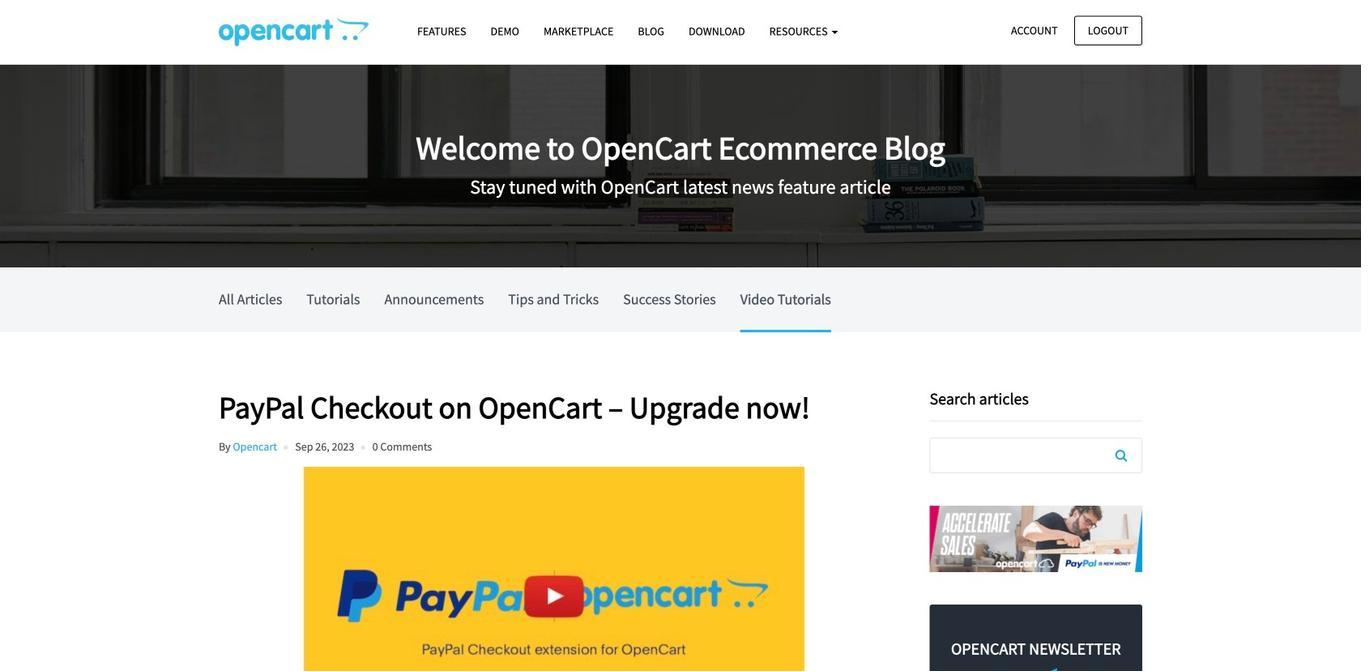 Task type: describe. For each thing, give the bounding box(es) containing it.
paypal checkout on opencart – upgrade now! image
[[219, 467, 890, 671]]



Task type: locate. For each thing, give the bounding box(es) containing it.
opencart - blog image
[[219, 17, 369, 46]]

None text field
[[931, 438, 1142, 472]]

search image
[[1116, 449, 1128, 462]]



Task type: vqa. For each thing, say whether or not it's contained in the screenshot.
text box
yes



